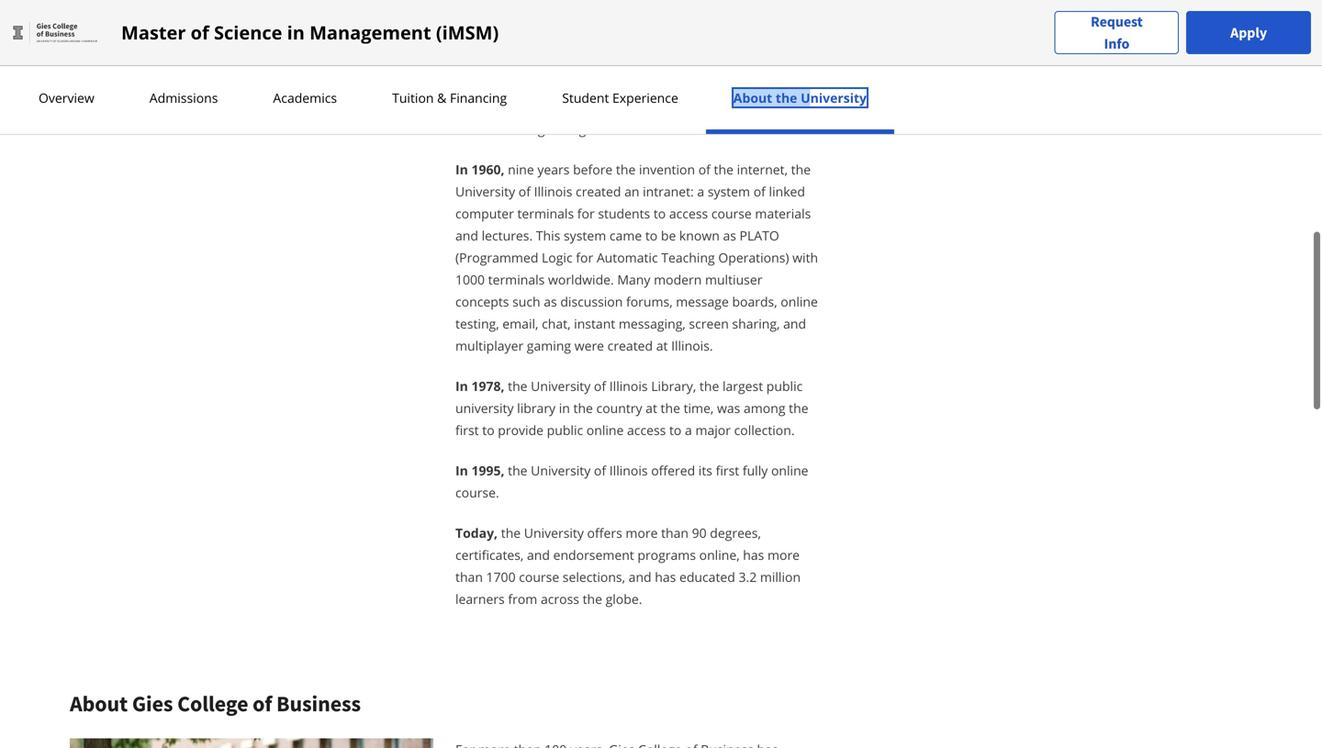Task type: describe. For each thing, give the bounding box(es) containing it.
about for about the university
[[734, 89, 773, 107]]

nine
[[508, 161, 534, 178]]

worldwide.
[[548, 271, 614, 288]]

years
[[538, 161, 570, 178]]

been
[[506, 98, 537, 116]]

logic
[[542, 249, 573, 266]]

&
[[437, 89, 447, 107]]

university for the university of illinois offered its first fully online course.
[[531, 462, 591, 480]]

university for the university of illinois library, the largest public university library in the country at the time, was among the first to provide public online access to a major collection.
[[531, 378, 591, 395]]

of right master
[[191, 20, 209, 45]]

today,
[[456, 525, 498, 542]]

illinois inside nine years before the invention of the internet, the university of illinois created an intranet: a system of linked computer terminals for students to access course materials and lectures. this system came to be known as plato (programmed logic for automatic teaching operations) with 1000 terminals worldwide. many modern multiuser concepts such as discussion forums, message boards, online testing, email, chat, instant messaging, screen sharing, and multiplayer gaming were created at illinois.
[[534, 183, 573, 200]]

multiuser
[[705, 271, 763, 288]]

instant
[[574, 315, 616, 333]]

screen
[[689, 315, 729, 333]]

message
[[676, 293, 729, 310]]

admissions
[[150, 89, 218, 107]]

1960,
[[472, 161, 505, 178]]

admissions link
[[144, 89, 224, 107]]

university
[[456, 400, 514, 417]]

library
[[517, 400, 556, 417]]

the university of illinois offered its first fully online course.
[[456, 462, 809, 502]]

illinois for offered
[[610, 462, 648, 480]]

illinois.
[[672, 337, 713, 355]]

provide
[[498, 422, 544, 439]]

back
[[590, 120, 618, 138]]

online,
[[700, 547, 740, 564]]

time,
[[684, 400, 714, 417]]

programs
[[638, 547, 696, 564]]

and right sharing, at the top
[[784, 315, 807, 333]]

request info
[[1091, 12, 1143, 53]]

educate
[[702, 76, 750, 94]]

this
[[536, 227, 561, 244]]

modern
[[654, 271, 702, 288]]

and up globe.
[[629, 569, 652, 586]]

the university of illinois library, the largest public university library in the country at the time, was among the first to provide public online access to a major collection.
[[456, 378, 809, 439]]

be
[[661, 227, 676, 244]]

of inside the university of illinois offered its first fully online course.
[[594, 462, 606, 480]]

about the university link
[[728, 89, 873, 107]]

the left internet,
[[714, 161, 734, 178]]

to inside the university of illinois has a mission to educate broadly, and has been consistently at the forefront of innovation in online learning dating back decades.
[[686, 76, 699, 94]]

lectures.
[[482, 227, 533, 244]]

1 vertical spatial system
[[564, 227, 607, 244]]

info
[[1105, 34, 1130, 53]]

selections,
[[563, 569, 626, 586]]

decades.
[[621, 120, 674, 138]]

messaging,
[[619, 315, 686, 333]]

university right the innovation
[[801, 89, 867, 107]]

master
[[121, 20, 186, 45]]

online inside the university of illinois library, the largest public university library in the country at the time, was among the first to provide public online access to a major collection.
[[587, 422, 624, 439]]

intranet:
[[643, 183, 694, 200]]

of up consistently
[[544, 76, 557, 94]]

nine years before the invention of the internet, the university of illinois created an intranet: a system of linked computer terminals for students to access course materials and lectures. this system came to be known as plato (programmed logic for automatic teaching operations) with 1000 terminals worldwide. many modern multiuser concepts such as discussion forums, message boards, online testing, email, chat, instant messaging, screen sharing, and multiplayer gaming were created at illinois.
[[456, 161, 819, 355]]

mission
[[637, 76, 683, 94]]

the up certificates,
[[501, 525, 521, 542]]

tuition & financing link
[[387, 89, 513, 107]]

1978,
[[472, 378, 505, 395]]

innovation
[[726, 98, 790, 116]]

boards,
[[733, 293, 778, 310]]

dating
[[549, 120, 586, 138]]

access for intranet:
[[670, 205, 708, 222]]

master of science in management (imsm)
[[121, 20, 499, 45]]

request info button
[[1055, 11, 1180, 55]]

of right invention
[[699, 161, 711, 178]]

of down nine
[[519, 183, 531, 200]]

business
[[277, 690, 361, 718]]

in 1978,
[[456, 378, 505, 395]]

in inside the university of illinois has a mission to educate broadly, and has been consistently at the forefront of innovation in online learning dating back decades.
[[793, 98, 804, 116]]

chat,
[[542, 315, 571, 333]]

of down the educate
[[710, 98, 722, 116]]

of right college
[[253, 690, 272, 718]]

1995,
[[472, 462, 505, 480]]

about gies college of business
[[70, 690, 361, 718]]

overview
[[39, 89, 94, 107]]

at inside the university of illinois library, the largest public university library in the country at the time, was among the first to provide public online access to a major collection.
[[646, 400, 658, 417]]

was
[[717, 400, 741, 417]]

tuition & financing
[[392, 89, 507, 107]]

college
[[177, 690, 248, 718]]

of down internet,
[[754, 183, 766, 200]]

to left major
[[670, 422, 682, 439]]

science
[[214, 20, 282, 45]]

library,
[[651, 378, 697, 395]]

student experience link
[[557, 89, 684, 107]]

major
[[696, 422, 731, 439]]

invention
[[639, 161, 695, 178]]

0 horizontal spatial more
[[626, 525, 658, 542]]

country
[[597, 400, 643, 417]]

the right the educate
[[776, 89, 798, 107]]

in inside the university of illinois library, the largest public university library in the country at the time, was among the first to provide public online access to a major collection.
[[559, 400, 570, 417]]

million
[[760, 569, 801, 586]]

academics
[[273, 89, 337, 107]]

and up from
[[527, 547, 550, 564]]

largest
[[723, 378, 764, 395]]

the
[[456, 76, 478, 94]]

in 1995,
[[456, 462, 505, 480]]

linked
[[769, 183, 806, 200]]

1 vertical spatial terminals
[[488, 271, 545, 288]]

among
[[744, 400, 786, 417]]

students
[[598, 205, 651, 222]]

illinois for library,
[[610, 378, 648, 395]]

email,
[[503, 315, 539, 333]]

the left country
[[574, 400, 593, 417]]

learning
[[496, 120, 545, 138]]

student experience
[[562, 89, 679, 107]]

globe.
[[606, 591, 643, 608]]

multiplayer
[[456, 337, 524, 355]]

in 1960,
[[456, 161, 505, 178]]

from
[[508, 591, 538, 608]]

0 vertical spatial in
[[287, 20, 305, 45]]

educated
[[680, 569, 736, 586]]

the university offers more than 90 degrees, certificates, and endorsement programs online, has more than 1700 course selections, and has educated 3.2 million learners from across the globe.
[[456, 525, 801, 608]]

gies
[[132, 690, 173, 718]]

across
[[541, 591, 580, 608]]



Task type: locate. For each thing, give the bounding box(es) containing it.
0 vertical spatial as
[[723, 227, 737, 244]]

0 vertical spatial more
[[626, 525, 658, 542]]

apply button
[[1187, 11, 1312, 54]]

0 horizontal spatial a
[[626, 76, 633, 94]]

to down the university
[[483, 422, 495, 439]]

a inside the university of illinois library, the largest public university library in the country at the time, was among the first to provide public online access to a major collection.
[[685, 422, 692, 439]]

2 vertical spatial at
[[646, 400, 658, 417]]

as up chat,
[[544, 293, 557, 310]]

0 vertical spatial access
[[670, 205, 708, 222]]

2 vertical spatial in
[[456, 462, 468, 480]]

illinois left 'offered'
[[610, 462, 648, 480]]

the inside the university of illinois has a mission to educate broadly, and has been consistently at the forefront of innovation in online learning dating back decades.
[[630, 98, 649, 116]]

a right the intranet:
[[698, 183, 705, 200]]

1 horizontal spatial public
[[767, 378, 803, 395]]

first right its
[[716, 462, 740, 480]]

more
[[626, 525, 658, 542], [768, 547, 800, 564]]

university up been
[[481, 76, 541, 94]]

university inside nine years before the invention of the internet, the university of illinois created an intranet: a system of linked computer terminals for students to access course materials and lectures. this system came to be known as plato (programmed logic for automatic teaching operations) with 1000 terminals worldwide. many modern multiuser concepts such as discussion forums, message boards, online testing, email, chat, instant messaging, screen sharing, and multiplayer gaming were created at illinois.
[[456, 183, 515, 200]]

public up among
[[767, 378, 803, 395]]

the right among
[[789, 400, 809, 417]]

in right science
[[287, 20, 305, 45]]

illinois for has
[[560, 76, 598, 94]]

system
[[708, 183, 751, 200], [564, 227, 607, 244]]

0 horizontal spatial course
[[519, 569, 560, 586]]

0 horizontal spatial than
[[456, 569, 483, 586]]

an
[[625, 183, 640, 200]]

consistently
[[540, 98, 611, 116]]

0 vertical spatial public
[[767, 378, 803, 395]]

system up logic
[[564, 227, 607, 244]]

the right 1995,
[[508, 462, 528, 480]]

and inside the university of illinois has a mission to educate broadly, and has been consistently at the forefront of innovation in online learning dating back decades.
[[456, 98, 479, 116]]

online inside the university of illinois has a mission to educate broadly, and has been consistently at the forefront of innovation in online learning dating back decades.
[[456, 120, 493, 138]]

(imsm)
[[436, 20, 499, 45]]

university up endorsement
[[524, 525, 584, 542]]

1 in from the top
[[456, 161, 468, 178]]

illinois up country
[[610, 378, 648, 395]]

2 horizontal spatial a
[[698, 183, 705, 200]]

academics link
[[268, 89, 343, 107]]

1 vertical spatial in
[[456, 378, 468, 395]]

illinois down years
[[534, 183, 573, 200]]

a
[[626, 76, 633, 94], [698, 183, 705, 200], [685, 422, 692, 439]]

the up time,
[[700, 378, 720, 395]]

university down the provide
[[531, 462, 591, 480]]

1 horizontal spatial system
[[708, 183, 751, 200]]

such
[[513, 293, 541, 310]]

about for about gies college of business
[[70, 690, 128, 718]]

many
[[618, 271, 651, 288]]

to left 'be'
[[646, 227, 658, 244]]

1 horizontal spatial first
[[716, 462, 740, 480]]

the down selections,
[[583, 591, 603, 608]]

0 horizontal spatial access
[[627, 422, 666, 439]]

in for the university of illinois library, the largest public university library in the country at the time, was among the first to provide public online access to a major collection.
[[456, 378, 468, 395]]

(programmed
[[456, 249, 539, 266]]

online right fully
[[772, 462, 809, 480]]

illinois inside the university of illinois library, the largest public university library in the country at the time, was among the first to provide public online access to a major collection.
[[610, 378, 648, 395]]

a down time,
[[685, 422, 692, 439]]

0 vertical spatial than
[[661, 525, 689, 542]]

for
[[578, 205, 595, 222], [576, 249, 594, 266]]

1 vertical spatial a
[[698, 183, 705, 200]]

internet,
[[737, 161, 788, 178]]

illinois inside the university of illinois has a mission to educate broadly, and has been consistently at the forefront of innovation in online learning dating back decades.
[[560, 76, 598, 94]]

public down library
[[547, 422, 583, 439]]

computer
[[456, 205, 514, 222]]

0 vertical spatial terminals
[[518, 205, 574, 222]]

online inside the university of illinois offered its first fully online course.
[[772, 462, 809, 480]]

and down computer
[[456, 227, 479, 244]]

online down financing
[[456, 120, 493, 138]]

90
[[692, 525, 707, 542]]

of up country
[[594, 378, 606, 395]]

system down internet,
[[708, 183, 751, 200]]

public
[[767, 378, 803, 395], [547, 422, 583, 439]]

in right library
[[559, 400, 570, 417]]

operations)
[[719, 249, 790, 266]]

1 horizontal spatial as
[[723, 227, 737, 244]]

0 vertical spatial about
[[734, 89, 773, 107]]

a inside nine years before the invention of the internet, the university of illinois created an intranet: a system of linked computer terminals for students to access course materials and lectures. this system came to be known as plato (programmed logic for automatic teaching operations) with 1000 terminals worldwide. many modern multiuser concepts such as discussion forums, message boards, online testing, email, chat, instant messaging, screen sharing, and multiplayer gaming were created at illinois.
[[698, 183, 705, 200]]

has
[[602, 76, 623, 94], [482, 98, 503, 116], [743, 547, 765, 564], [655, 569, 676, 586]]

at inside the university of illinois has a mission to educate broadly, and has been consistently at the forefront of innovation in online learning dating back decades.
[[615, 98, 626, 116]]

the up linked
[[792, 161, 811, 178]]

certificates,
[[456, 547, 524, 564]]

1 vertical spatial course
[[519, 569, 560, 586]]

of up offers
[[594, 462, 606, 480]]

in for nine years before the invention of the internet, the university of illinois created an intranet: a system of linked computer terminals for students to access course materials and lectures. this system came to be known as plato (programmed logic for automatic teaching operations) with 1000 terminals worldwide. many modern multiuser concepts such as discussion forums, message boards, online testing, email, chat, instant messaging, screen sharing, and multiplayer gaming were created at illinois.
[[456, 161, 468, 178]]

in for the university of illinois offered its first fully online course.
[[456, 462, 468, 480]]

illinois
[[560, 76, 598, 94], [534, 183, 573, 200], [610, 378, 648, 395], [610, 462, 648, 480]]

degrees,
[[710, 525, 761, 542]]

as
[[723, 227, 737, 244], [544, 293, 557, 310]]

online inside nine years before the invention of the internet, the university of illinois created an intranet: a system of linked computer terminals for students to access course materials and lectures. this system came to be known as plato (programmed logic for automatic teaching operations) with 1000 terminals worldwide. many modern multiuser concepts such as discussion forums, message boards, online testing, email, chat, instant messaging, screen sharing, and multiplayer gaming were created at illinois.
[[781, 293, 818, 310]]

to
[[686, 76, 699, 94], [654, 205, 666, 222], [646, 227, 658, 244], [483, 422, 495, 439], [670, 422, 682, 439]]

university for the university of illinois has a mission to educate broadly, and has been consistently at the forefront of innovation in online learning dating back decades.
[[481, 76, 541, 94]]

0 horizontal spatial first
[[456, 422, 479, 439]]

1 vertical spatial more
[[768, 547, 800, 564]]

1 vertical spatial public
[[547, 422, 583, 439]]

1 horizontal spatial course
[[712, 205, 752, 222]]

0 horizontal spatial as
[[544, 293, 557, 310]]

and
[[456, 98, 479, 116], [456, 227, 479, 244], [784, 315, 807, 333], [527, 547, 550, 564], [629, 569, 652, 586]]

forefront
[[653, 98, 707, 116]]

in left 1960,
[[456, 161, 468, 178]]

online down with
[[781, 293, 818, 310]]

1 vertical spatial created
[[608, 337, 653, 355]]

1 horizontal spatial than
[[661, 525, 689, 542]]

0 vertical spatial for
[[578, 205, 595, 222]]

access inside the university of illinois library, the largest public university library in the country at the time, was among the first to provide public online access to a major collection.
[[627, 422, 666, 439]]

before
[[573, 161, 613, 178]]

to down the intranet:
[[654, 205, 666, 222]]

3.2
[[739, 569, 757, 586]]

the inside the university of illinois offered its first fully online course.
[[508, 462, 528, 480]]

teaching
[[662, 249, 715, 266]]

1 vertical spatial first
[[716, 462, 740, 480]]

1 horizontal spatial more
[[768, 547, 800, 564]]

a inside the university of illinois has a mission to educate broadly, and has been consistently at the forefront of innovation in online learning dating back decades.
[[626, 76, 633, 94]]

terminals up the this
[[518, 205, 574, 222]]

forums,
[[626, 293, 673, 310]]

university of illinois urbana-champaign image
[[11, 18, 99, 47]]

than up learners
[[456, 569, 483, 586]]

2 vertical spatial in
[[559, 400, 570, 417]]

university up library
[[531, 378, 591, 395]]

1 vertical spatial access
[[627, 422, 666, 439]]

sharing,
[[733, 315, 780, 333]]

at down 'library,'
[[646, 400, 658, 417]]

0 horizontal spatial public
[[547, 422, 583, 439]]

access for the
[[627, 422, 666, 439]]

with
[[793, 249, 819, 266]]

course.
[[456, 484, 499, 502]]

access up known
[[670, 205, 708, 222]]

2 horizontal spatial in
[[793, 98, 804, 116]]

created down messaging,
[[608, 337, 653, 355]]

the up an
[[616, 161, 636, 178]]

first down the university
[[456, 422, 479, 439]]

student
[[562, 89, 609, 107]]

1 vertical spatial than
[[456, 569, 483, 586]]

course
[[712, 205, 752, 222], [519, 569, 560, 586]]

known
[[680, 227, 720, 244]]

0 horizontal spatial system
[[564, 227, 607, 244]]

endorsement
[[554, 547, 635, 564]]

0 horizontal spatial in
[[287, 20, 305, 45]]

automatic
[[597, 249, 658, 266]]

the up decades.
[[630, 98, 649, 116]]

a left mission at the top of page
[[626, 76, 633, 94]]

for left students
[[578, 205, 595, 222]]

at inside nine years before the invention of the internet, the university of illinois created an intranet: a system of linked computer terminals for students to access course materials and lectures. this system came to be known as plato (programmed logic for automatic teaching operations) with 1000 terminals worldwide. many modern multiuser concepts such as discussion forums, message boards, online testing, email, chat, instant messaging, screen sharing, and multiplayer gaming were created at illinois.
[[657, 337, 668, 355]]

for up the worldwide.
[[576, 249, 594, 266]]

1 vertical spatial in
[[793, 98, 804, 116]]

0 horizontal spatial about
[[70, 690, 128, 718]]

to up forefront
[[686, 76, 699, 94]]

first inside the university of illinois offered its first fully online course.
[[716, 462, 740, 480]]

materials
[[755, 205, 811, 222]]

in
[[287, 20, 305, 45], [793, 98, 804, 116], [559, 400, 570, 417]]

in left 1978,
[[456, 378, 468, 395]]

about the university
[[734, 89, 867, 107]]

and down the
[[456, 98, 479, 116]]

access inside nine years before the invention of the internet, the university of illinois created an intranet: a system of linked computer terminals for students to access course materials and lectures. this system came to be known as plato (programmed logic for automatic teaching operations) with 1000 terminals worldwide. many modern multiuser concepts such as discussion forums, message boards, online testing, email, chat, instant messaging, screen sharing, and multiplayer gaming were created at illinois.
[[670, 205, 708, 222]]

created down before
[[576, 183, 621, 200]]

in left 1995,
[[456, 462, 468, 480]]

offered
[[651, 462, 696, 480]]

broadly,
[[753, 76, 802, 94]]

terminals
[[518, 205, 574, 222], [488, 271, 545, 288]]

0 vertical spatial system
[[708, 183, 751, 200]]

of inside the university of illinois library, the largest public university library in the country at the time, was among the first to provide public online access to a major collection.
[[594, 378, 606, 395]]

plato
[[740, 227, 780, 244]]

course up from
[[519, 569, 560, 586]]

first inside the university of illinois library, the largest public university library in the country at the time, was among the first to provide public online access to a major collection.
[[456, 422, 479, 439]]

university up computer
[[456, 183, 515, 200]]

1 vertical spatial at
[[657, 337, 668, 355]]

2 in from the top
[[456, 378, 468, 395]]

1 vertical spatial for
[[576, 249, 594, 266]]

university inside the university offers more than 90 degrees, certificates, and endorsement programs online, has more than 1700 course selections, and has educated 3.2 million learners from across the globe.
[[524, 525, 584, 542]]

experience
[[613, 89, 679, 107]]

2 vertical spatial a
[[685, 422, 692, 439]]

at down messaging,
[[657, 337, 668, 355]]

the
[[776, 89, 798, 107], [630, 98, 649, 116], [616, 161, 636, 178], [714, 161, 734, 178], [792, 161, 811, 178], [508, 378, 528, 395], [700, 378, 720, 395], [574, 400, 593, 417], [661, 400, 681, 417], [789, 400, 809, 417], [508, 462, 528, 480], [501, 525, 521, 542], [583, 591, 603, 608]]

first
[[456, 422, 479, 439], [716, 462, 740, 480]]

the university of illinois has a mission to educate broadly, and has been consistently at the forefront of innovation in online learning dating back decades.
[[456, 76, 804, 138]]

the down 'library,'
[[661, 400, 681, 417]]

1 horizontal spatial in
[[559, 400, 570, 417]]

university inside the university of illinois library, the largest public university library in the country at the time, was among the first to provide public online access to a major collection.
[[531, 378, 591, 395]]

0 vertical spatial a
[[626, 76, 633, 94]]

0 vertical spatial in
[[456, 161, 468, 178]]

were
[[575, 337, 604, 355]]

access
[[670, 205, 708, 222], [627, 422, 666, 439]]

more up million
[[768, 547, 800, 564]]

offers
[[587, 525, 623, 542]]

university inside the university of illinois offered its first fully online course.
[[531, 462, 591, 480]]

course inside the university offers more than 90 degrees, certificates, and endorsement programs online, has more than 1700 course selections, and has educated 3.2 million learners from across the globe.
[[519, 569, 560, 586]]

3 in from the top
[[456, 462, 468, 480]]

at up back
[[615, 98, 626, 116]]

concepts
[[456, 293, 509, 310]]

1 horizontal spatial a
[[685, 422, 692, 439]]

1 vertical spatial as
[[544, 293, 557, 310]]

more up programs
[[626, 525, 658, 542]]

online
[[456, 120, 493, 138], [781, 293, 818, 310], [587, 422, 624, 439], [772, 462, 809, 480]]

online down country
[[587, 422, 624, 439]]

terminals up such
[[488, 271, 545, 288]]

its
[[699, 462, 713, 480]]

as left plato
[[723, 227, 737, 244]]

fully
[[743, 462, 768, 480]]

university inside the university of illinois has a mission to educate broadly, and has been consistently at the forefront of innovation in online learning dating back decades.
[[481, 76, 541, 94]]

illinois up consistently
[[560, 76, 598, 94]]

request
[[1091, 12, 1143, 31]]

1700
[[486, 569, 516, 586]]

overview link
[[33, 89, 100, 107]]

1 horizontal spatial about
[[734, 89, 773, 107]]

course up plato
[[712, 205, 752, 222]]

than up programs
[[661, 525, 689, 542]]

0 vertical spatial at
[[615, 98, 626, 116]]

university for the university offers more than 90 degrees, certificates, and endorsement programs online, has more than 1700 course selections, and has educated 3.2 million learners from across the globe.
[[524, 525, 584, 542]]

0 vertical spatial first
[[456, 422, 479, 439]]

came
[[610, 227, 642, 244]]

the up library
[[508, 378, 528, 395]]

in down broadly,
[[793, 98, 804, 116]]

1 vertical spatial about
[[70, 690, 128, 718]]

access down country
[[627, 422, 666, 439]]

1 horizontal spatial access
[[670, 205, 708, 222]]

0 vertical spatial created
[[576, 183, 621, 200]]

collection.
[[735, 422, 795, 439]]

0 vertical spatial course
[[712, 205, 752, 222]]

course inside nine years before the invention of the internet, the university of illinois created an intranet: a system of linked computer terminals for students to access course materials and lectures. this system came to be known as plato (programmed logic for automatic teaching operations) with 1000 terminals worldwide. many modern multiuser concepts such as discussion forums, message boards, online testing, email, chat, instant messaging, screen sharing, and multiplayer gaming were created at illinois.
[[712, 205, 752, 222]]

illinois inside the university of illinois offered its first fully online course.
[[610, 462, 648, 480]]



Task type: vqa. For each thing, say whether or not it's contained in the screenshot.


